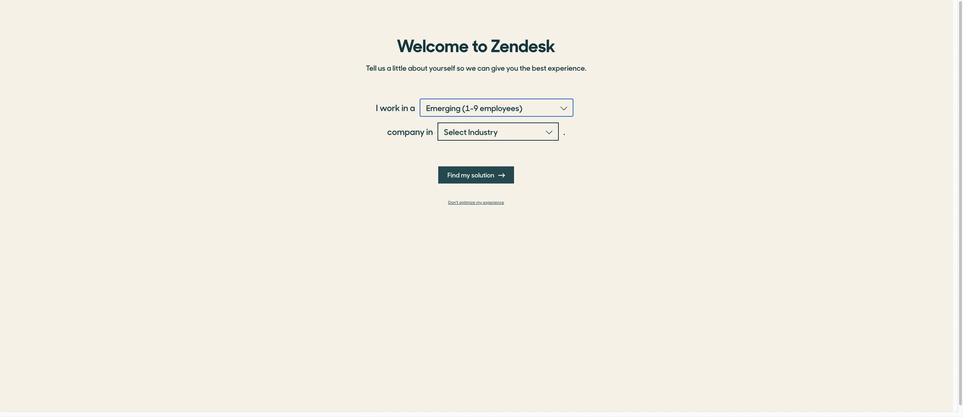 Task type: locate. For each thing, give the bounding box(es) containing it.
1 vertical spatial in
[[426, 126, 433, 138]]

.
[[563, 126, 565, 138]]

a right work on the left top of page
[[410, 102, 415, 114]]

to
[[472, 32, 488, 57]]

us
[[378, 63, 385, 73]]

in right "company"
[[426, 126, 433, 138]]

a right us
[[387, 63, 391, 73]]

my right optimize
[[476, 200, 482, 206]]

work
[[380, 102, 400, 114]]

0 vertical spatial my
[[461, 171, 470, 180]]

we
[[466, 63, 476, 73]]

0 vertical spatial in
[[402, 102, 408, 114]]

find
[[447, 171, 460, 180]]

0 horizontal spatial in
[[402, 102, 408, 114]]

in right work on the left top of page
[[402, 102, 408, 114]]

solution
[[471, 171, 494, 180]]

welcome
[[397, 32, 469, 57]]

1 vertical spatial a
[[410, 102, 415, 114]]

0 horizontal spatial my
[[461, 171, 470, 180]]

can
[[477, 63, 490, 73]]

a
[[387, 63, 391, 73], [410, 102, 415, 114]]

1 horizontal spatial a
[[410, 102, 415, 114]]

experience
[[483, 200, 504, 206]]

company in
[[387, 126, 433, 138]]

welcome to zendesk
[[397, 32, 555, 57]]

in
[[402, 102, 408, 114], [426, 126, 433, 138]]

0 horizontal spatial a
[[387, 63, 391, 73]]

1 horizontal spatial in
[[426, 126, 433, 138]]

i
[[376, 102, 378, 114]]

1 vertical spatial my
[[476, 200, 482, 206]]

1 horizontal spatial my
[[476, 200, 482, 206]]

my
[[461, 171, 470, 180], [476, 200, 482, 206]]

my inside find     my solution button
[[461, 171, 470, 180]]

my right find
[[461, 171, 470, 180]]



Task type: describe. For each thing, give the bounding box(es) containing it.
find     my solution
[[447, 171, 496, 180]]

give
[[491, 63, 505, 73]]

zendesk
[[491, 32, 555, 57]]

about
[[408, 63, 428, 73]]

don't
[[448, 200, 458, 206]]

the
[[520, 63, 530, 73]]

experience.
[[548, 63, 586, 73]]

little
[[393, 63, 407, 73]]

so
[[457, 63, 464, 73]]

don't optimize my experience link
[[362, 200, 591, 206]]

yourself
[[429, 63, 455, 73]]

find     my solution button
[[438, 167, 514, 184]]

best
[[532, 63, 546, 73]]

tell us a little about yourself so we can give you the best experience.
[[366, 63, 586, 73]]

company
[[387, 126, 425, 138]]

arrow right image
[[498, 172, 505, 179]]

i work in a
[[376, 102, 415, 114]]

you
[[506, 63, 518, 73]]

optimize
[[459, 200, 475, 206]]

don't optimize my experience
[[448, 200, 504, 206]]

tell
[[366, 63, 377, 73]]

0 vertical spatial a
[[387, 63, 391, 73]]



